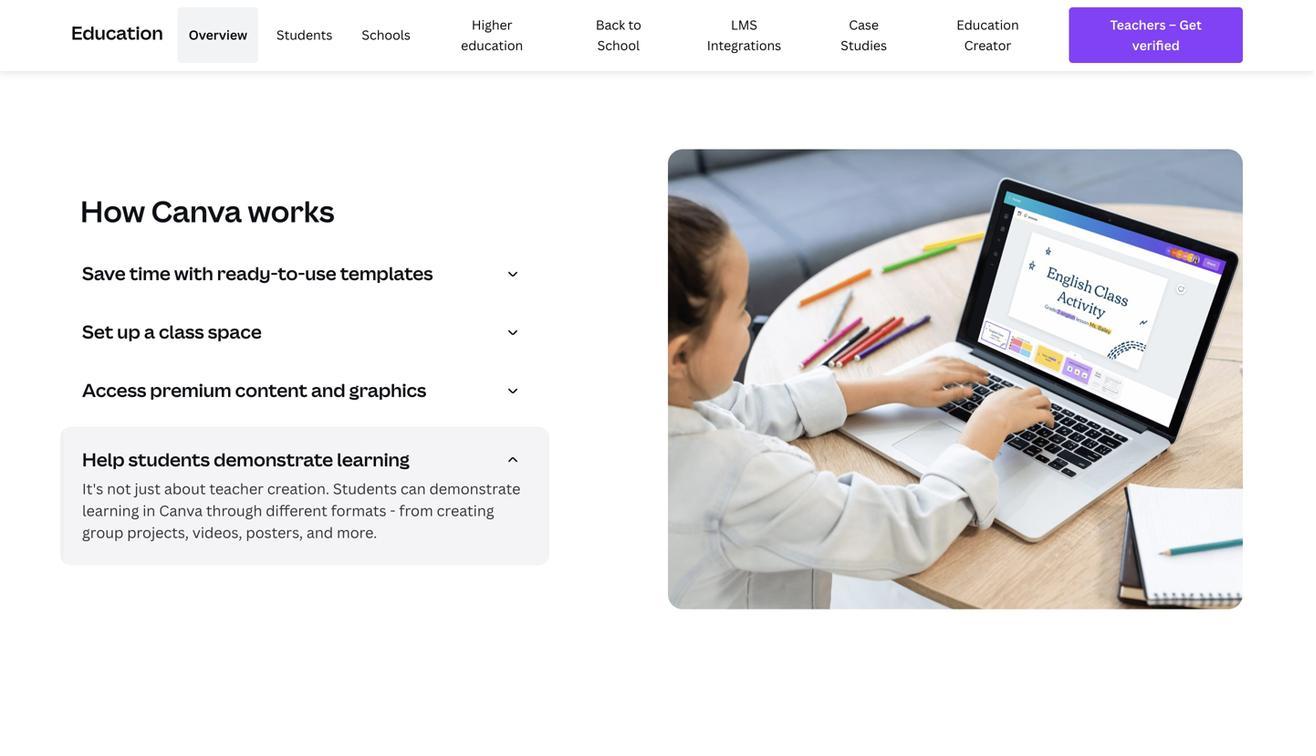 Task type: locate. For each thing, give the bounding box(es) containing it.
demonstrate up creation.
[[214, 447, 333, 472]]

use
[[305, 260, 337, 286]]

different
[[266, 500, 327, 520]]

group
[[82, 522, 124, 542]]

videos,
[[192, 522, 242, 542]]

0 vertical spatial students
[[277, 26, 333, 44]]

learning inside it's not just about teacher creation. students can demonstrate learning in canva through different formats - from creating group projects, videos, posters, and more.
[[82, 500, 139, 520]]

class
[[159, 319, 204, 344]]

school
[[597, 36, 640, 54]]

overview link
[[178, 7, 258, 63]]

in
[[143, 500, 155, 520]]

premium
[[150, 377, 231, 402]]

projects,
[[127, 522, 189, 542]]

schools link
[[351, 7, 421, 63]]

1 horizontal spatial education
[[957, 16, 1019, 33]]

0 horizontal spatial learning
[[82, 500, 139, 520]]

students up formats at the bottom of the page
[[333, 479, 397, 498]]

canva up with
[[151, 191, 242, 231]]

case studies
[[841, 16, 887, 54]]

menu bar
[[170, 7, 1055, 63]]

case
[[849, 16, 879, 33]]

canva
[[151, 191, 242, 231], [159, 500, 203, 520]]

save
[[82, 260, 126, 286]]

and
[[311, 377, 346, 402], [307, 522, 333, 542]]

through
[[206, 500, 262, 520]]

0 vertical spatial and
[[311, 377, 346, 402]]

1 vertical spatial canva
[[159, 500, 203, 520]]

0 vertical spatial learning
[[337, 447, 410, 472]]

menu bar containing higher education
[[170, 7, 1055, 63]]

from
[[399, 500, 433, 520]]

students left schools
[[277, 26, 333, 44]]

1 vertical spatial students
[[333, 479, 397, 498]]

teachers – get verified image
[[1086, 15, 1227, 55]]

set up a class space button
[[82, 319, 535, 350]]

can
[[401, 479, 426, 498]]

to
[[628, 16, 642, 33]]

education
[[957, 16, 1019, 33], [71, 20, 163, 45]]

canva down about
[[159, 500, 203, 520]]

higher
[[472, 16, 512, 33]]

it's
[[82, 479, 103, 498]]

more.
[[337, 522, 377, 542]]

studies
[[841, 36, 887, 54]]

back to school
[[596, 16, 642, 54]]

help students demonstrate learning
[[82, 447, 410, 472]]

ready-
[[217, 260, 278, 286]]

-
[[390, 500, 396, 520]]

formats
[[331, 500, 387, 520]]

space
[[208, 319, 262, 344]]

and right content
[[311, 377, 346, 402]]

students inside it's not just about teacher creation. students can demonstrate learning in canva through different formats - from creating group projects, videos, posters, and more.
[[333, 479, 397, 498]]

1 horizontal spatial learning
[[337, 447, 410, 472]]

and down "different"
[[307, 522, 333, 542]]

creating
[[437, 500, 494, 520]]

students inside education element
[[277, 26, 333, 44]]

education creator
[[957, 16, 1019, 54]]

learning up can
[[337, 447, 410, 472]]

students
[[277, 26, 333, 44], [333, 479, 397, 498]]

and inside dropdown button
[[311, 377, 346, 402]]

demonstrate
[[214, 447, 333, 472], [429, 479, 521, 498]]

integrations
[[707, 36, 781, 54]]

it's not just about teacher creation. students can demonstrate learning in canva through different formats - from creating group projects, videos, posters, and more.
[[82, 479, 521, 542]]

0 vertical spatial demonstrate
[[214, 447, 333, 472]]

with
[[174, 260, 213, 286]]

0 horizontal spatial education
[[71, 20, 163, 45]]

education for education
[[71, 20, 163, 45]]

demonstrate up creating at the bottom left of page
[[429, 479, 521, 498]]

about
[[164, 479, 206, 498]]

learning up group
[[82, 500, 139, 520]]

1 vertical spatial demonstrate
[[429, 479, 521, 498]]

1 horizontal spatial demonstrate
[[429, 479, 521, 498]]

students
[[128, 447, 210, 472]]

education element
[[71, 0, 1243, 70]]

learning
[[337, 447, 410, 472], [82, 500, 139, 520]]

0 horizontal spatial demonstrate
[[214, 447, 333, 472]]

1 vertical spatial and
[[307, 522, 333, 542]]

templates
[[340, 260, 433, 286]]

1 vertical spatial learning
[[82, 500, 139, 520]]

content
[[235, 377, 307, 402]]



Task type: describe. For each thing, give the bounding box(es) containing it.
set
[[82, 319, 113, 344]]

up
[[117, 319, 140, 344]]

education creator link
[[921, 7, 1055, 63]]

creation.
[[267, 479, 329, 498]]

lms integrations
[[707, 16, 781, 54]]

education for education creator
[[957, 16, 1019, 33]]

demonstrate inside it's not just about teacher creation. students can demonstrate learning in canva through different formats - from creating group projects, videos, posters, and more.
[[429, 479, 521, 498]]

access
[[82, 377, 146, 402]]

creator
[[964, 36, 1012, 54]]

lms
[[731, 16, 758, 33]]

overview
[[189, 26, 247, 44]]

case studies link
[[814, 7, 914, 63]]

posters,
[[246, 522, 303, 542]]

save time with ready-to-use templates button
[[82, 260, 535, 291]]

canva inside it's not just about teacher creation. students can demonstrate learning in canva through different formats - from creating group projects, videos, posters, and more.
[[159, 500, 203, 520]]

student using canva image
[[668, 149, 1243, 609]]

students link
[[266, 7, 344, 63]]

menu bar inside education element
[[170, 7, 1055, 63]]

access premium content and graphics
[[82, 377, 426, 402]]

how canva works
[[80, 191, 334, 231]]

back
[[596, 16, 625, 33]]

access premium content and graphics button
[[82, 377, 535, 408]]

works
[[248, 191, 334, 231]]

schools
[[362, 26, 411, 44]]

and inside it's not just about teacher creation. students can demonstrate learning in canva through different formats - from creating group projects, videos, posters, and more.
[[307, 522, 333, 542]]

help
[[82, 447, 125, 472]]

how
[[80, 191, 145, 231]]

back to school link
[[563, 7, 675, 63]]

learning inside 'help students demonstrate learning' dropdown button
[[337, 447, 410, 472]]

set up a class space
[[82, 319, 262, 344]]

graphics
[[349, 377, 426, 402]]

just
[[135, 479, 161, 498]]

higher education
[[461, 16, 523, 54]]

to-
[[278, 260, 305, 286]]

education
[[461, 36, 523, 54]]

higher education link
[[429, 7, 555, 63]]

0 vertical spatial canva
[[151, 191, 242, 231]]

save time with ready-to-use templates
[[82, 260, 433, 286]]

demonstrate inside dropdown button
[[214, 447, 333, 472]]

a
[[144, 319, 155, 344]]

teacher
[[209, 479, 264, 498]]

help students demonstrate learning button
[[82, 447, 535, 478]]

not
[[107, 479, 131, 498]]

time
[[129, 260, 171, 286]]

lms integrations link
[[682, 7, 807, 63]]



Task type: vqa. For each thing, say whether or not it's contained in the screenshot.
BACK
yes



